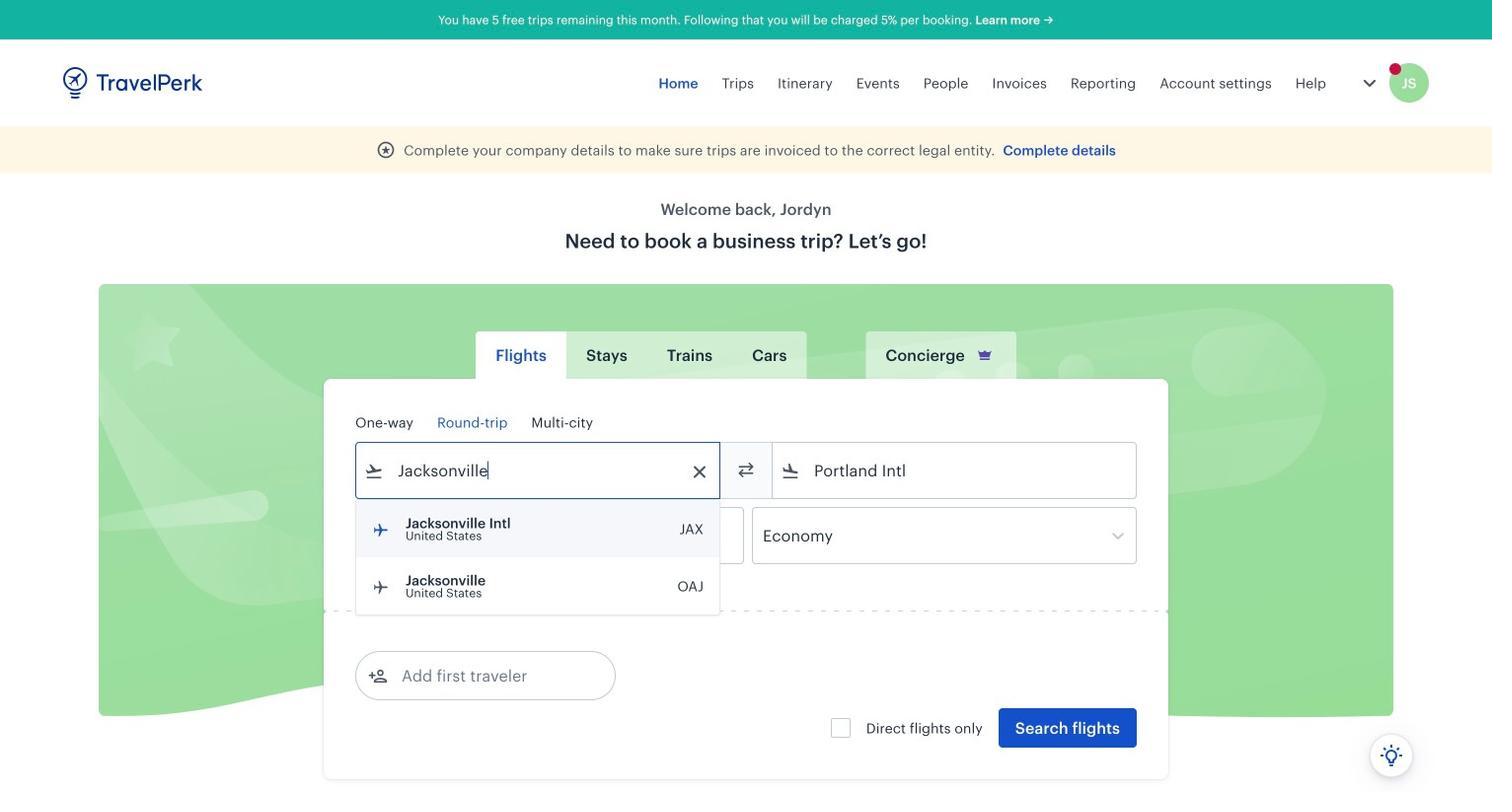 Task type: vqa. For each thing, say whether or not it's contained in the screenshot.
Depart text field
yes



Task type: describe. For each thing, give the bounding box(es) containing it.
From search field
[[384, 455, 694, 487]]

Depart text field
[[384, 508, 487, 564]]



Task type: locate. For each thing, give the bounding box(es) containing it.
Add first traveler search field
[[388, 660, 593, 692]]

To search field
[[800, 455, 1110, 487]]

Return text field
[[501, 508, 604, 564]]



